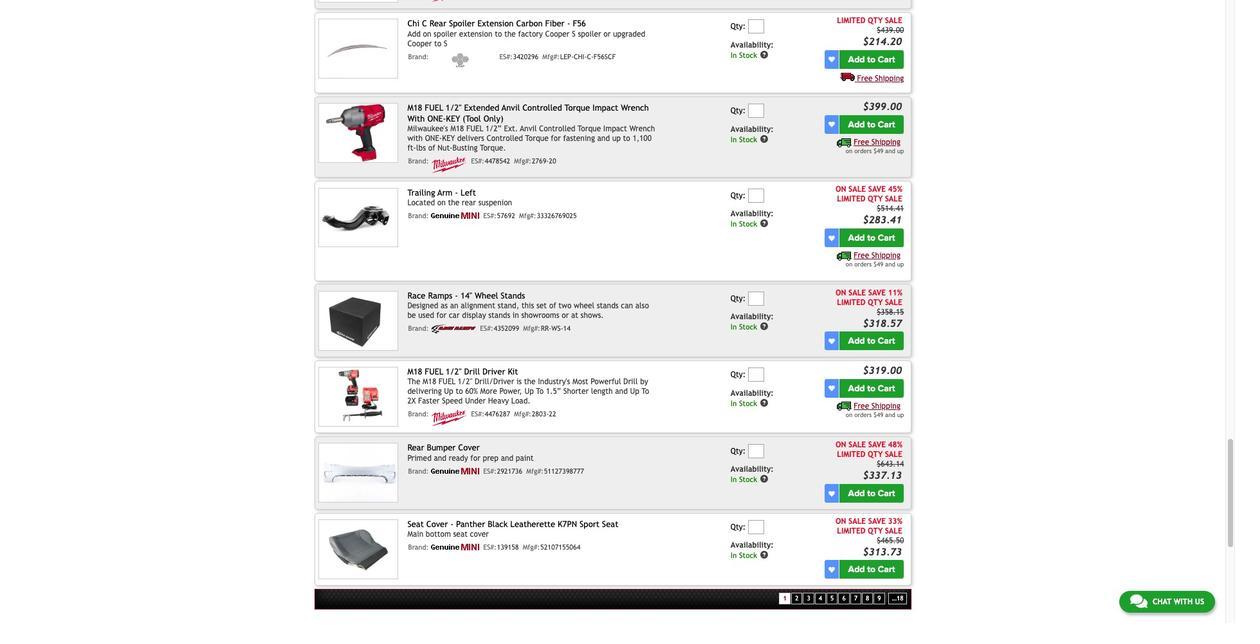 Task type: locate. For each thing, give the bounding box(es) containing it.
heavy
[[488, 397, 509, 406]]

1 cart from the top
[[878, 54, 896, 65]]

availability: in stock for $318.57
[[731, 312, 774, 331]]

limited up $318.57
[[838, 298, 866, 307]]

1 vertical spatial with
[[1174, 597, 1193, 606]]

orders
[[855, 147, 872, 154], [855, 261, 872, 268], [855, 411, 872, 418]]

6 stock from the top
[[740, 475, 758, 484]]

6 availability: in stock from the top
[[731, 465, 774, 484]]

cart
[[878, 54, 896, 65], [878, 119, 896, 130], [878, 232, 896, 243], [878, 335, 896, 346], [878, 383, 896, 394], [878, 488, 896, 499], [878, 564, 896, 575]]

rear up primed
[[408, 443, 425, 453]]

add for 5th add to cart button from the top of the page
[[849, 383, 865, 394]]

$318.57
[[863, 317, 902, 329]]

sale for $283.41
[[885, 195, 903, 204]]

add to cart down $283.41
[[849, 232, 896, 243]]

genuine mini - corporate logo image down seat
[[431, 544, 480, 550]]

spoiler
[[434, 29, 457, 38], [578, 29, 602, 38]]

on inside on sale save 11% limited qty sale $358.15 $318.57
[[836, 288, 847, 297]]

sale left the 45%
[[849, 185, 866, 194]]

add for $214.20's add to cart button
[[849, 54, 865, 65]]

1 horizontal spatial or
[[604, 29, 611, 38]]

drill up 60%
[[464, 367, 480, 377]]

1 free shipping on orders $49 and up from the top
[[846, 138, 904, 154]]

on down free shipping image
[[836, 185, 847, 194]]

stock
[[740, 50, 758, 59], [740, 135, 758, 144], [740, 219, 758, 228], [740, 322, 758, 331], [740, 399, 758, 408], [740, 475, 758, 484], [740, 551, 758, 560]]

availability: for $318.57
[[731, 312, 774, 321]]

1 availability: from the top
[[731, 40, 774, 49]]

s up leap - corporate logo
[[444, 39, 448, 48]]

1 horizontal spatial for
[[471, 454, 481, 463]]

1 vertical spatial stands
[[489, 311, 511, 320]]

1 horizontal spatial to
[[642, 387, 650, 396]]

limited inside limited qty sale $439.00 $214.20
[[838, 16, 866, 25]]

on
[[836, 185, 847, 194], [836, 288, 847, 297], [836, 441, 847, 450], [836, 517, 847, 526]]

qty for $283.41
[[868, 195, 883, 204]]

1 question sign image from the top
[[760, 134, 769, 143]]

4 in from the top
[[731, 322, 737, 331]]

the inside m18 fuel 1/2" drill driver kit the m18 fuel 1/2" drill/driver is the industry's most powerful drill by delivering up to 60% more power, up to 1.5" shorter length and up to 2x faster speed under heavy load.
[[524, 377, 536, 386]]

add to cart button down $283.41
[[840, 229, 904, 247]]

add to cart button up the free shipping
[[840, 50, 904, 69]]

in for $337.13
[[731, 475, 737, 484]]

limited inside on sale save 33% limited qty sale $465.50 $313.73
[[838, 526, 866, 535]]

add to cart for $283.41
[[849, 232, 896, 243]]

0 horizontal spatial for
[[437, 311, 447, 320]]

1 vertical spatial 1/2"
[[446, 367, 462, 377]]

qty inside on sale save 33% limited qty sale $465.50 $313.73
[[868, 526, 883, 535]]

7 add to cart button from the top
[[840, 560, 904, 579]]

1 vertical spatial anvil
[[520, 124, 537, 133]]

2 vertical spatial the
[[524, 377, 536, 386]]

0 horizontal spatial or
[[562, 311, 569, 320]]

4 sale from the top
[[849, 517, 866, 526]]

1 horizontal spatial rear
[[430, 19, 447, 29]]

availability: for $214.20
[[731, 40, 774, 49]]

mfg#: right 57692
[[519, 212, 537, 219]]

1 vertical spatial or
[[562, 311, 569, 320]]

up up the 45%
[[898, 147, 904, 154]]

7 brand: from the top
[[408, 543, 429, 551]]

lbs
[[416, 144, 426, 153]]

0 vertical spatial milwaukee - corporate logo image
[[431, 0, 467, 2]]

2 seat from the left
[[602, 519, 619, 529]]

2 vertical spatial milwaukee - corporate logo image
[[431, 410, 467, 426]]

1 horizontal spatial up
[[525, 387, 534, 396]]

on left "33%"
[[836, 517, 847, 526]]

display
[[462, 311, 486, 320]]

for down as on the left top of the page
[[437, 311, 447, 320]]

availability: for $313.73
[[731, 541, 774, 550]]

1 qty: from the top
[[731, 22, 746, 31]]

2 qty from the top
[[868, 195, 883, 204]]

3 availability: from the top
[[731, 209, 774, 218]]

an
[[450, 301, 459, 310]]

2 to from the left
[[642, 387, 650, 396]]

impact
[[593, 103, 619, 113], [604, 124, 627, 133]]

0 vertical spatial stands
[[597, 301, 619, 310]]

c
[[422, 19, 427, 29]]

add to cart
[[849, 54, 896, 65], [849, 119, 896, 130], [849, 232, 896, 243], [849, 335, 896, 346], [849, 383, 896, 394], [849, 488, 896, 499], [849, 564, 896, 575]]

0 horizontal spatial cover
[[427, 519, 448, 529]]

1 horizontal spatial of
[[549, 301, 556, 310]]

1 horizontal spatial cooper
[[546, 29, 570, 38]]

sale inside on sale save 45% limited qty sale $514.41 $283.41
[[849, 185, 866, 194]]

1 vertical spatial rear
[[408, 443, 425, 453]]

alignment
[[461, 301, 496, 310]]

upgraded
[[613, 29, 646, 38]]

add to cart down $318.57
[[849, 335, 896, 346]]

2 milwaukee - corporate logo image from the top
[[431, 157, 467, 173]]

free shipping on orders $49 and up
[[846, 138, 904, 154], [846, 251, 904, 268], [846, 401, 904, 418]]

and inside the m18 fuel 1/2" extended anvil controlled torque impact wrench with one-key (tool only) milwaukee's m18 fuel 1/2" ext. anvil controlled torque impact wrench with one-key delivers controlled torque for fastening and up to 1,100 ft-lbs of nut-busting torque.
[[598, 134, 610, 143]]

orders up on sale save 48% limited qty sale $643.14 $337.13
[[855, 411, 872, 418]]

- left f56
[[567, 19, 571, 29]]

1 in from the top
[[731, 50, 737, 59]]

brand: down 'be' at the left of the page
[[408, 324, 429, 332]]

on up on sale save 48% limited qty sale $643.14 $337.13
[[846, 411, 853, 418]]

5 sale from the top
[[885, 526, 903, 535]]

add for add to cart button corresponding to $318.57
[[849, 335, 865, 346]]

es#: 2921736 mfg#: 51127398777
[[484, 467, 584, 475]]

spoiler down f56
[[578, 29, 602, 38]]

save for $318.57
[[869, 288, 886, 297]]

3 milwaukee - corporate logo image from the top
[[431, 410, 467, 426]]

- inside trailing arm - left located on the rear suspenion
[[455, 188, 458, 197]]

es#: for $313.73
[[484, 543, 497, 551]]

limited up the $337.13
[[838, 450, 866, 459]]

4 save from the top
[[869, 517, 886, 526]]

add to cart down $313.73
[[849, 564, 896, 575]]

51127398777
[[544, 467, 584, 475]]

7 availability: from the top
[[731, 541, 774, 550]]

0 vertical spatial the
[[505, 29, 516, 38]]

milwaukee - corporate logo image
[[431, 0, 467, 2], [431, 157, 467, 173], [431, 410, 467, 426]]

brand: for $313.73
[[408, 543, 429, 551]]

sale down the 45%
[[885, 195, 903, 204]]

sale inside on sale save 48% limited qty sale $643.14 $337.13
[[885, 450, 903, 459]]

0 horizontal spatial to
[[536, 387, 544, 396]]

one-
[[428, 114, 446, 123], [425, 134, 442, 143]]

1 spoiler from the left
[[434, 29, 457, 38]]

- inside "race ramps - 14" wheel stands designed as an alignment stand, this set of two wheel stands can also be used for car display stands in showrooms or at shows."
[[455, 291, 458, 300]]

limited up $214.20 on the top of page
[[838, 16, 866, 25]]

es#: for $283.41
[[484, 212, 497, 219]]

brand: down lbs
[[408, 157, 429, 165]]

0 vertical spatial of
[[428, 144, 435, 153]]

milwaukee - corporate logo image down nut-
[[431, 157, 467, 173]]

2 brand: from the top
[[408, 157, 429, 165]]

es#4476287 - 2803-22 - m18 fuel 1/2" drill driver kit - the m18 fuel 1/2" drill/driver is the industry's most powerful drill by delivering up to 60% more power, up to 1.5 shorter length and up to 2x faster speed under heavy load. - milwaukee - audi bmw volkswagen mercedes benz mini porsche image
[[319, 367, 398, 427]]

add to wish list image
[[829, 121, 835, 128], [829, 235, 835, 241], [829, 338, 835, 344], [829, 566, 835, 573]]

0 horizontal spatial up
[[444, 387, 454, 396]]

2 vertical spatial genuine mini - corporate logo image
[[431, 544, 480, 550]]

1 vertical spatial cooper
[[408, 39, 432, 48]]

- inside seat cover - panther black leatherette  k7pn  sport seat main bottom seat cover
[[451, 519, 454, 529]]

4 cart from the top
[[878, 335, 896, 346]]

1 vertical spatial question sign image
[[760, 219, 769, 228]]

2 on from the top
[[836, 288, 847, 297]]

orders down $399.00
[[855, 147, 872, 154]]

kit
[[508, 367, 518, 377]]

free shipping image for $214.20
[[840, 72, 855, 81]]

3 qty from the top
[[868, 298, 883, 307]]

4 brand: from the top
[[408, 324, 429, 332]]

es#: 4352099 mfg#: rr-ws-14
[[480, 324, 571, 332]]

cart down $313.73
[[878, 564, 896, 575]]

7 cart from the top
[[878, 564, 896, 575]]

and down the powerful
[[616, 387, 628, 396]]

or inside chi c rear spoiler extension carbon fiber - f56 add on spoiler extension to the factory cooper s spoiler or upgraded cooper to s
[[604, 29, 611, 38]]

2 up from the left
[[525, 387, 534, 396]]

3 add to wish list image from the top
[[829, 338, 835, 344]]

sale inside on sale save 33% limited qty sale $465.50 $313.73
[[849, 517, 866, 526]]

3 cart from the top
[[878, 232, 896, 243]]

1 vertical spatial for
[[437, 311, 447, 320]]

3 in from the top
[[731, 219, 737, 228]]

2769-
[[532, 157, 549, 165]]

free shipping image up on sale save 48% limited qty sale $643.14 $337.13
[[837, 402, 852, 411]]

5 availability: in stock from the top
[[731, 388, 774, 408]]

qty for $318.57
[[868, 298, 883, 307]]

$313.73
[[863, 546, 902, 557]]

key up nut-
[[442, 134, 455, 143]]

add for $337.13's add to cart button
[[849, 488, 865, 499]]

2 sale from the top
[[849, 288, 866, 297]]

m18 up delivers
[[451, 124, 464, 133]]

to up speed
[[456, 387, 463, 396]]

brand: down located
[[408, 212, 429, 219]]

free shipping on orders $49 and up down $319.00
[[846, 401, 904, 418]]

1 on from the top
[[836, 185, 847, 194]]

sale
[[885, 16, 903, 25], [885, 195, 903, 204], [885, 298, 903, 307], [885, 450, 903, 459], [885, 526, 903, 535]]

free
[[858, 74, 873, 83], [854, 138, 870, 147], [854, 251, 870, 260], [854, 401, 870, 410]]

4 question sign image from the top
[[760, 474, 769, 483]]

2 availability: in stock from the top
[[731, 125, 774, 144]]

to down the $337.13
[[868, 488, 876, 499]]

0 vertical spatial drill
[[464, 367, 480, 377]]

brand: down 'main'
[[408, 543, 429, 551]]

0 horizontal spatial seat
[[408, 519, 424, 529]]

1/2" inside the m18 fuel 1/2" extended anvil controlled torque impact wrench with one-key (tool only) milwaukee's m18 fuel 1/2" ext. anvil controlled torque impact wrench with one-key delivers controlled torque for fastening and up to 1,100 ft-lbs of nut-busting torque.
[[446, 103, 462, 113]]

1 qty from the top
[[868, 16, 883, 25]]

mfg#: for $214.20
[[543, 53, 560, 60]]

up inside the m18 fuel 1/2" extended anvil controlled torque impact wrench with one-key (tool only) milwaukee's m18 fuel 1/2" ext. anvil controlled torque impact wrench with one-key delivers controlled torque for fastening and up to 1,100 ft-lbs of nut-busting torque.
[[613, 134, 621, 143]]

save inside on sale save 11% limited qty sale $358.15 $318.57
[[869, 288, 886, 297]]

3 orders from the top
[[855, 411, 872, 418]]

1 horizontal spatial drill
[[624, 377, 638, 386]]

5 add to cart button from the top
[[840, 379, 904, 398]]

chat with us link
[[1120, 591, 1216, 613]]

0 vertical spatial cover
[[459, 443, 480, 453]]

cart down $319.00
[[878, 383, 896, 394]]

to down $318.57
[[868, 335, 876, 346]]

0 vertical spatial orders
[[855, 147, 872, 154]]

add to cart button for $318.57
[[840, 332, 904, 350]]

add to cart down $319.00
[[849, 383, 896, 394]]

1 vertical spatial the
[[448, 198, 460, 207]]

1 $49 from the top
[[874, 147, 884, 154]]

and right fastening
[[598, 134, 610, 143]]

on down free shipping image
[[846, 147, 853, 154]]

free shipping image
[[840, 72, 855, 81], [837, 252, 852, 261], [837, 402, 852, 411]]

2 free shipping on orders $49 and up from the top
[[846, 251, 904, 268]]

7 add to cart from the top
[[849, 564, 896, 575]]

primed
[[408, 454, 432, 463]]

by
[[641, 377, 649, 386]]

48%
[[889, 441, 903, 450]]

4 on from the top
[[836, 517, 847, 526]]

2 vertical spatial $49
[[874, 411, 884, 418]]

genuine mini - corporate logo image down ready
[[431, 468, 480, 474]]

length
[[591, 387, 613, 396]]

7 in from the top
[[731, 551, 737, 560]]

1 add to wish list image from the top
[[829, 121, 835, 128]]

5 limited from the top
[[838, 526, 866, 535]]

in for $214.20
[[731, 50, 737, 59]]

1 limited from the top
[[838, 16, 866, 25]]

4 availability: in stock from the top
[[731, 312, 774, 331]]

1 vertical spatial of
[[549, 301, 556, 310]]

drill/driver
[[475, 377, 514, 386]]

ws-
[[552, 324, 564, 332]]

5 cart from the top
[[878, 383, 896, 394]]

key left (tool
[[446, 114, 460, 123]]

3 free shipping on orders $49 and up from the top
[[846, 401, 904, 418]]

rear inside rear bumper cover primed and ready for prep and paint
[[408, 443, 425, 453]]

qty inside on sale save 48% limited qty sale $643.14 $337.13
[[868, 450, 883, 459]]

shipping up $399.00
[[875, 74, 904, 83]]

None text field
[[748, 444, 764, 458], [748, 520, 764, 534], [748, 444, 764, 458], [748, 520, 764, 534]]

limited inside on sale save 45% limited qty sale $514.41 $283.41
[[838, 195, 866, 204]]

0 vertical spatial 1/2"
[[446, 103, 462, 113]]

0 horizontal spatial spoiler
[[434, 29, 457, 38]]

add to cart for $313.73
[[849, 564, 896, 575]]

2 horizontal spatial for
[[551, 134, 561, 143]]

qty inside on sale save 11% limited qty sale $358.15 $318.57
[[868, 298, 883, 307]]

qty for $313.73
[[868, 526, 883, 535]]

sale up $439.00
[[885, 16, 903, 25]]

0 vertical spatial $49
[[874, 147, 884, 154]]

1 vertical spatial orders
[[855, 261, 872, 268]]

limited for $318.57
[[838, 298, 866, 307]]

save left "33%"
[[869, 517, 886, 526]]

add up 7 on the bottom right of the page
[[849, 564, 865, 575]]

add to wish list image
[[829, 56, 835, 63], [829, 385, 835, 391], [829, 490, 835, 497]]

add inside chi c rear spoiler extension carbon fiber - f56 add on spoiler extension to the factory cooper s spoiler or upgraded cooper to s
[[408, 29, 421, 38]]

2 link
[[792, 593, 803, 605]]

sale inside on sale save 11% limited qty sale $358.15 $318.57
[[849, 288, 866, 297]]

0 vertical spatial question sign image
[[760, 50, 769, 59]]

add down $319.00
[[849, 383, 865, 394]]

2 vertical spatial add to wish list image
[[829, 490, 835, 497]]

cart for $313.73
[[878, 564, 896, 575]]

1 horizontal spatial cover
[[459, 443, 480, 453]]

stock for $313.73
[[740, 551, 758, 560]]

2 limited from the top
[[838, 195, 866, 204]]

save inside on sale save 45% limited qty sale $514.41 $283.41
[[869, 185, 886, 194]]

to inside the m18 fuel 1/2" extended anvil controlled torque impact wrench with one-key (tool only) milwaukee's m18 fuel 1/2" ext. anvil controlled torque impact wrench with one-key delivers controlled torque for fastening and up to 1,100 ft-lbs of nut-busting torque.
[[623, 134, 631, 143]]

on left 11%
[[836, 288, 847, 297]]

3 sale from the top
[[849, 441, 866, 450]]

orders for $319.00
[[855, 411, 872, 418]]

1 horizontal spatial with
[[1174, 597, 1193, 606]]

0 horizontal spatial rear
[[408, 443, 425, 453]]

4 qty: from the top
[[731, 294, 746, 303]]

limited for $337.13
[[838, 450, 866, 459]]

qty up $643.14
[[868, 450, 883, 459]]

chat with us
[[1153, 597, 1205, 606]]

4
[[819, 595, 823, 602]]

0 vertical spatial for
[[551, 134, 561, 143]]

sale inside limited qty sale $439.00 $214.20
[[885, 16, 903, 25]]

es#: down cover
[[484, 543, 497, 551]]

availability: for $337.13
[[731, 465, 774, 474]]

0 vertical spatial rear
[[430, 19, 447, 29]]

cover inside seat cover - panther black leatherette  k7pn  sport seat main bottom seat cover
[[427, 519, 448, 529]]

question sign image
[[760, 134, 769, 143], [760, 322, 769, 331], [760, 398, 769, 407], [760, 474, 769, 483]]

6
[[843, 595, 846, 602]]

0 vertical spatial s
[[572, 29, 576, 38]]

and up 48%
[[886, 411, 896, 418]]

es#: for $214.20
[[500, 53, 513, 60]]

torque.
[[480, 144, 506, 153]]

1 horizontal spatial s
[[572, 29, 576, 38]]

3 brand: from the top
[[408, 212, 429, 219]]

mfg#: down paint
[[527, 467, 544, 475]]

qty: for $214.20
[[731, 22, 746, 31]]

2 question sign image from the top
[[760, 322, 769, 331]]

mfg#: down load.
[[515, 410, 532, 418]]

seat right sport
[[602, 519, 619, 529]]

1 horizontal spatial seat
[[602, 519, 619, 529]]

sale inside on sale save 45% limited qty sale $514.41 $283.41
[[885, 195, 903, 204]]

0 vertical spatial with
[[408, 134, 423, 143]]

up
[[444, 387, 454, 396], [525, 387, 534, 396], [630, 387, 640, 396]]

1 horizontal spatial spoiler
[[578, 29, 602, 38]]

the inside chi c rear spoiler extension carbon fiber - f56 add on spoiler extension to the factory cooper s spoiler or upgraded cooper to s
[[505, 29, 516, 38]]

0 vertical spatial free shipping image
[[840, 72, 855, 81]]

on for $283.41
[[836, 185, 847, 194]]

on down c
[[423, 29, 432, 38]]

one- up milwaukee's
[[428, 114, 446, 123]]

in for $313.73
[[731, 551, 737, 560]]

seat cover - panther black leatherette  k7pn  sport seat main bottom seat cover
[[408, 519, 619, 539]]

1 vertical spatial free shipping on orders $49 and up
[[846, 251, 904, 268]]

11%
[[889, 288, 903, 297]]

2 save from the top
[[869, 288, 886, 297]]

6 in from the top
[[731, 475, 737, 484]]

0 horizontal spatial drill
[[464, 367, 480, 377]]

question sign image
[[760, 50, 769, 59], [760, 219, 769, 228], [760, 551, 769, 560]]

on sale save 48% limited qty sale $643.14 $337.13
[[836, 441, 904, 481]]

brand: for $283.41
[[408, 212, 429, 219]]

this
[[522, 301, 534, 310]]

5 in from the top
[[731, 399, 737, 408]]

add to wish list image for $318.57
[[829, 338, 835, 344]]

on inside on sale save 45% limited qty sale $514.41 $283.41
[[836, 185, 847, 194]]

key
[[446, 114, 460, 123], [442, 134, 455, 143]]

1 vertical spatial one-
[[425, 134, 442, 143]]

2 horizontal spatial up
[[630, 387, 640, 396]]

1 horizontal spatial the
[[505, 29, 516, 38]]

milwaukee's
[[408, 124, 448, 133]]

6 qty: from the top
[[731, 446, 746, 455]]

question sign image for of
[[760, 322, 769, 331]]

4 stock from the top
[[740, 322, 758, 331]]

free shipping image for $283.41
[[837, 252, 852, 261]]

sale for $313.73
[[885, 526, 903, 535]]

3 add to wish list image from the top
[[829, 490, 835, 497]]

on
[[423, 29, 432, 38], [846, 147, 853, 154], [438, 198, 446, 207], [846, 261, 853, 268], [846, 411, 853, 418]]

0 vertical spatial free shipping on orders $49 and up
[[846, 138, 904, 154]]

question sign image for limited
[[760, 219, 769, 228]]

two
[[559, 301, 572, 310]]

free shipping on orders $49 and up for $319.00
[[846, 401, 904, 418]]

1 vertical spatial add to wish list image
[[829, 385, 835, 391]]

4 limited from the top
[[838, 450, 866, 459]]

to down $283.41
[[868, 232, 876, 243]]

ft-
[[408, 144, 416, 153]]

1 vertical spatial $49
[[874, 261, 884, 268]]

availability: in stock for $214.20
[[731, 40, 774, 59]]

fuel up delivers
[[467, 124, 484, 133]]

2 vertical spatial question sign image
[[760, 551, 769, 560]]

1 vertical spatial drill
[[624, 377, 638, 386]]

60%
[[465, 387, 478, 396]]

limited for $313.73
[[838, 526, 866, 535]]

$49 down $283.41
[[874, 261, 884, 268]]

5
[[831, 595, 834, 602]]

$283.41
[[863, 214, 902, 226]]

0 horizontal spatial with
[[408, 134, 423, 143]]

3 save from the top
[[869, 441, 886, 450]]

limited inside on sale save 48% limited qty sale $643.14 $337.13
[[838, 450, 866, 459]]

2 vertical spatial free shipping on orders $49 and up
[[846, 401, 904, 418]]

33326769025
[[537, 212, 577, 219]]

4 qty from the top
[[868, 450, 883, 459]]

limited up $283.41
[[838, 195, 866, 204]]

cart down $399.00
[[878, 119, 896, 130]]

2 vertical spatial for
[[471, 454, 481, 463]]

sale for $337.13
[[849, 441, 866, 450]]

es#: 57692 mfg#: 33326769025
[[484, 212, 577, 219]]

6 add to cart button from the top
[[840, 484, 904, 503]]

for inside the m18 fuel 1/2" extended anvil controlled torque impact wrench with one-key (tool only) milwaukee's m18 fuel 1/2" ext. anvil controlled torque impact wrench with one-key delivers controlled torque for fastening and up to 1,100 ft-lbs of nut-busting torque.
[[551, 134, 561, 143]]

- right arm
[[455, 188, 458, 197]]

3 question sign image from the top
[[760, 398, 769, 407]]

7 stock from the top
[[740, 551, 758, 560]]

on for $313.73
[[836, 517, 847, 526]]

milwaukee - corporate logo image for $319.00
[[431, 410, 467, 426]]

add to cart button down $399.00
[[840, 115, 904, 134]]

add to cart button
[[840, 50, 904, 69], [840, 115, 904, 134], [840, 229, 904, 247], [840, 332, 904, 350], [840, 379, 904, 398], [840, 484, 904, 503], [840, 560, 904, 579]]

4 add to wish list image from the top
[[829, 566, 835, 573]]

3 genuine mini - corporate logo image from the top
[[431, 544, 480, 550]]

save inside on sale save 48% limited qty sale $643.14 $337.13
[[869, 441, 886, 450]]

sale for $283.41
[[849, 185, 866, 194]]

main
[[408, 530, 424, 539]]

- for $313.73
[[451, 519, 454, 529]]

rear inside chi c rear spoiler extension carbon fiber - f56 add on spoiler extension to the factory cooper s spoiler or upgraded cooper to s
[[430, 19, 447, 29]]

m18 fuel 1/2" extended anvil controlled torque impact wrench with one-key (tool only) link
[[408, 103, 649, 123]]

3420296
[[513, 53, 539, 60]]

3 add to cart button from the top
[[840, 229, 904, 247]]

es#4478542 - 2769-20 - m18 fuel 1/2" extended anvil controlled torque impact wrench with one-key (tool only) - milwaukee's m18 fuel 1/2 ext. anvil controlled torque impact wrench with one-key delivers controlled torque for fastening and up to 1,100 ft-lbs of nut-busting torque. - milwaukee - audi bmw volkswagen mercedes benz mini porsche image
[[319, 103, 398, 163]]

or inside "race ramps - 14" wheel stands designed as an alignment stand, this set of two wheel stands can also be used for car display stands in showrooms or at shows."
[[562, 311, 569, 320]]

limited inside on sale save 11% limited qty sale $358.15 $318.57
[[838, 298, 866, 307]]

mfg#: for $318.57
[[524, 324, 541, 332]]

qty inside on sale save 45% limited qty sale $514.41 $283.41
[[868, 195, 883, 204]]

qty: for $337.13
[[731, 446, 746, 455]]

None text field
[[748, 20, 764, 34], [748, 104, 764, 118], [748, 188, 764, 203], [748, 291, 764, 306], [748, 368, 764, 382], [748, 20, 764, 34], [748, 104, 764, 118], [748, 188, 764, 203], [748, 291, 764, 306], [748, 368, 764, 382]]

1 vertical spatial controlled
[[539, 124, 576, 133]]

7 availability: in stock from the top
[[731, 541, 774, 560]]

0 vertical spatial genuine mini - corporate logo image
[[431, 212, 480, 219]]

sale inside on sale save 33% limited qty sale $465.50 $313.73
[[885, 526, 903, 535]]

only)
[[484, 114, 504, 123]]

2 sale from the top
[[885, 195, 903, 204]]

on inside on sale save 48% limited qty sale $643.14 $337.13
[[836, 441, 847, 450]]

3 qty: from the top
[[731, 191, 746, 200]]

0 vertical spatial controlled
[[523, 103, 562, 113]]

2 horizontal spatial the
[[524, 377, 536, 386]]

0 horizontal spatial of
[[428, 144, 435, 153]]

5 link
[[827, 593, 838, 605]]

4 availability: from the top
[[731, 312, 774, 321]]

1 add to cart from the top
[[849, 54, 896, 65]]

3 add to cart from the top
[[849, 232, 896, 243]]

cart for $283.41
[[878, 232, 896, 243]]

3 $49 from the top
[[874, 411, 884, 418]]

0 vertical spatial add to wish list image
[[829, 56, 835, 63]]

orders up on sale save 11% limited qty sale $358.15 $318.57
[[855, 261, 872, 268]]

1 vertical spatial free shipping image
[[837, 252, 852, 261]]

1 vertical spatial s
[[444, 39, 448, 48]]

limited
[[838, 16, 866, 25], [838, 195, 866, 204], [838, 298, 866, 307], [838, 450, 866, 459], [838, 526, 866, 535]]

ready
[[449, 454, 468, 463]]

to
[[536, 387, 544, 396], [642, 387, 650, 396]]

4476287
[[485, 410, 511, 418]]

qty:
[[731, 22, 746, 31], [731, 106, 746, 115], [731, 191, 746, 200], [731, 294, 746, 303], [731, 370, 746, 379], [731, 446, 746, 455], [731, 523, 746, 532]]

save for $337.13
[[869, 441, 886, 450]]

0 horizontal spatial the
[[448, 198, 460, 207]]

save inside on sale save 33% limited qty sale $465.50 $313.73
[[869, 517, 886, 526]]

genuine mini - corporate logo image
[[431, 212, 480, 219], [431, 468, 480, 474], [431, 544, 480, 550]]

stock for $318.57
[[740, 322, 758, 331]]

$49 for $399.00
[[874, 147, 884, 154]]

add to cart button down the $337.13
[[840, 484, 904, 503]]

es#: down prep
[[484, 467, 497, 475]]

1 save from the top
[[869, 185, 886, 194]]

4 add to cart button from the top
[[840, 332, 904, 350]]

spoiler
[[449, 19, 475, 29]]

1 availability: in stock from the top
[[731, 40, 774, 59]]

with
[[408, 134, 423, 143], [1174, 597, 1193, 606]]

1 vertical spatial torque
[[578, 124, 601, 133]]

add to wish list image for $313.73
[[829, 566, 835, 573]]

sale down 11%
[[885, 298, 903, 307]]

add to cart up the free shipping
[[849, 54, 896, 65]]

add up free shipping image
[[849, 119, 865, 130]]

1 add to wish list image from the top
[[829, 56, 835, 63]]

es#: for $318.57
[[480, 324, 494, 332]]

free shipping
[[858, 74, 904, 83]]

on inside on sale save 33% limited qty sale $465.50 $313.73
[[836, 517, 847, 526]]

3 limited from the top
[[838, 298, 866, 307]]

sale left "33%"
[[849, 517, 866, 526]]

chat
[[1153, 597, 1172, 606]]

milwaukee - corporate logo image for $399.00
[[431, 157, 467, 173]]

add to wish list image for $337.13
[[829, 490, 835, 497]]

sale for $318.57
[[885, 298, 903, 307]]

availability: in stock for $313.73
[[731, 541, 774, 560]]

brand: down primed
[[408, 467, 429, 475]]

s down f56
[[572, 29, 576, 38]]

carbon
[[516, 19, 543, 29]]

add for add to cart button for $313.73
[[849, 564, 865, 575]]

- inside chi c rear spoiler extension carbon fiber - f56 add on spoiler extension to the factory cooper s spoiler or upgraded cooper to s
[[567, 19, 571, 29]]

and down the bumper
[[434, 454, 447, 463]]

stock for $283.41
[[740, 219, 758, 228]]

for left prep
[[471, 454, 481, 463]]

drill left by
[[624, 377, 638, 386]]

milwaukee - corporate logo image up spoiler
[[431, 0, 467, 2]]

on down trailing arm - left link at the left of the page
[[438, 198, 446, 207]]

wrench
[[621, 103, 649, 113], [630, 124, 655, 133]]

on sale save 11% limited qty sale $358.15 $318.57
[[836, 288, 904, 329]]

can
[[621, 301, 633, 310]]

57692
[[497, 212, 515, 219]]

0 vertical spatial key
[[446, 114, 460, 123]]

1 vertical spatial genuine mini - corporate logo image
[[431, 468, 480, 474]]

more
[[481, 387, 497, 396]]

cover up bottom
[[427, 519, 448, 529]]

bottom
[[426, 530, 451, 539]]

5 qty from the top
[[868, 526, 883, 535]]

6 cart from the top
[[878, 488, 896, 499]]

0 vertical spatial or
[[604, 29, 611, 38]]

brand: down 2x
[[408, 410, 429, 418]]

of right set
[[549, 301, 556, 310]]

as
[[441, 301, 448, 310]]

2 vertical spatial orders
[[855, 411, 872, 418]]

or left upgraded
[[604, 29, 611, 38]]

0 vertical spatial cooper
[[546, 29, 570, 38]]

cart down $318.57
[[878, 335, 896, 346]]

8 link
[[862, 593, 874, 605]]

1 brand: from the top
[[408, 53, 429, 60]]

up up speed
[[444, 387, 454, 396]]

0 vertical spatial impact
[[593, 103, 619, 113]]

3 availability: in stock from the top
[[731, 209, 774, 228]]

1 vertical spatial cover
[[427, 519, 448, 529]]

on left 48%
[[836, 441, 847, 450]]

sale inside on sale save 48% limited qty sale $643.14 $337.13
[[849, 441, 866, 450]]

add to cart button down $319.00
[[840, 379, 904, 398]]

3 on from the top
[[836, 441, 847, 450]]

4 sale from the top
[[885, 450, 903, 459]]

sale inside on sale save 11% limited qty sale $358.15 $318.57
[[885, 298, 903, 307]]

1 vertical spatial milwaukee - corporate logo image
[[431, 157, 467, 173]]

add to cart down the $337.13
[[849, 488, 896, 499]]

the
[[505, 29, 516, 38], [448, 198, 460, 207], [524, 377, 536, 386]]



Task type: vqa. For each thing, say whether or not it's contained in the screenshot.


Task type: describe. For each thing, give the bounding box(es) containing it.
2 vertical spatial controlled
[[487, 134, 523, 143]]

panther
[[456, 519, 485, 529]]

139158
[[497, 543, 519, 551]]

to inside m18 fuel 1/2" drill driver kit the m18 fuel 1/2" drill/driver is the industry's most powerful drill by delivering up to 60% more power, up to 1.5" shorter length and up to 2x faster speed under heavy load.
[[456, 387, 463, 396]]

2 in from the top
[[731, 135, 737, 144]]

and inside m18 fuel 1/2" drill driver kit the m18 fuel 1/2" drill/driver is the industry's most powerful drill by delivering up to 60% more power, up to 1.5" shorter length and up to 2x faster speed under heavy load.
[[616, 387, 628, 396]]

comments image
[[1131, 593, 1148, 609]]

2921736
[[497, 467, 523, 475]]

0 horizontal spatial cooper
[[408, 39, 432, 48]]

1,100
[[633, 134, 652, 143]]

m18 fuel 1/2" drill driver kit the m18 fuel 1/2" drill/driver is the industry's most powerful drill by delivering up to 60% more power, up to 1.5" shorter length and up to 2x faster speed under heavy load.
[[408, 367, 650, 406]]

cart for $214.20
[[878, 54, 896, 65]]

stands
[[501, 291, 525, 300]]

es#3420296 - lep-chi-c-f56scf - chi c rear spoiler extension carbon fiber - f56 - add on spoiler extension to the factory cooper s spoiler or upgraded cooper to s - leap - mini image
[[319, 19, 398, 79]]

2 orders from the top
[[855, 261, 872, 268]]

5 add to cart from the top
[[849, 383, 896, 394]]

qty inside limited qty sale $439.00 $214.20
[[868, 16, 883, 25]]

- for $318.57
[[455, 291, 458, 300]]

shipping down $319.00
[[872, 401, 901, 410]]

stand,
[[498, 301, 520, 310]]

and up 11%
[[886, 261, 896, 268]]

2 cart from the top
[[878, 119, 896, 130]]

mfg#: for $313.73
[[523, 543, 540, 551]]

genuine mini - corporate logo image for $313.73
[[431, 544, 480, 550]]

add to cart button for $313.73
[[840, 560, 904, 579]]

add to wish list image for $214.20
[[829, 56, 835, 63]]

black
[[488, 519, 508, 529]]

limited for $283.41
[[838, 195, 866, 204]]

shipping down $399.00
[[872, 138, 901, 147]]

question sign image for only)
[[760, 134, 769, 143]]

1.5"
[[546, 387, 561, 396]]

2 stock from the top
[[740, 135, 758, 144]]

race ramps - corporate logo image
[[431, 324, 476, 333]]

brand: for $214.20
[[408, 53, 429, 60]]

es#: down under
[[471, 410, 485, 418]]

free shipping image
[[837, 138, 852, 147]]

located
[[408, 198, 435, 207]]

seat cover - panther black leatherette  k7pn  sport seat link
[[408, 519, 619, 529]]

of inside "race ramps - 14" wheel stands designed as an alignment stand, this set of two wheel stands can also be used for car display stands in showrooms or at shows."
[[549, 301, 556, 310]]

the inside trailing arm - left located on the rear suspenion
[[448, 198, 460, 207]]

extended
[[464, 103, 500, 113]]

on sale save 45% limited qty sale $514.41 $283.41
[[836, 185, 904, 226]]

for inside "race ramps - 14" wheel stands designed as an alignment stand, this set of two wheel stands can also be used for car display stands in showrooms or at shows."
[[437, 311, 447, 320]]

on inside trailing arm - left located on the rear suspenion
[[438, 198, 446, 207]]

free right free shipping image
[[854, 138, 870, 147]]

m18 fuel 1/2" drill driver kit link
[[408, 367, 518, 377]]

to down $319.00
[[868, 383, 876, 394]]

qty for $337.13
[[868, 450, 883, 459]]

2 availability: from the top
[[731, 125, 774, 134]]

14"
[[461, 291, 472, 300]]

wheel
[[475, 291, 498, 300]]

qty: for $283.41
[[731, 191, 746, 200]]

sale for $318.57
[[849, 288, 866, 297]]

$439.00
[[877, 26, 904, 35]]

cart for $318.57
[[878, 335, 896, 346]]

set
[[537, 301, 547, 310]]

mfg#: for $283.41
[[519, 212, 537, 219]]

chi c rear spoiler extension carbon fiber - f56 link
[[408, 19, 586, 29]]

orders for $399.00
[[855, 147, 872, 154]]

2 vertical spatial torque
[[526, 134, 549, 143]]

save for $283.41
[[869, 185, 886, 194]]

of inside the m18 fuel 1/2" extended anvil controlled torque impact wrench with one-key (tool only) milwaukee's m18 fuel 1/2" ext. anvil controlled torque impact wrench with one-key delivers controlled torque for fastening and up to 1,100 ft-lbs of nut-busting torque.
[[428, 144, 435, 153]]

to up the free shipping
[[868, 54, 876, 65]]

2x
[[408, 397, 416, 406]]

1 vertical spatial wrench
[[630, 124, 655, 133]]

rear bumper cover link
[[408, 443, 480, 453]]

trailing arm - left located on the rear suspenion
[[408, 188, 512, 207]]

7 link
[[851, 593, 862, 605]]

ext.
[[504, 124, 518, 133]]

es#4476290 - 2960-22 - m18 fuel 3/8 mid-torque impact wrench with friction ring kit - the m18 fuel&trade; 3/8" mid-torque impact wrench w/ friction ring kit delivers the best power to weight ratio, most access in tight spaces, and faster removal speed. - milwaukee - audi bmw volkswagen mercedes benz mini porsche image
[[319, 0, 398, 2]]

1/2" for $319.00
[[446, 367, 462, 377]]

under
[[465, 397, 486, 406]]

fuel up the delivering
[[425, 367, 444, 377]]

m18 up the with
[[408, 103, 422, 113]]

1 genuine mini - corporate logo image from the top
[[431, 212, 480, 219]]

driver
[[483, 367, 506, 377]]

power,
[[500, 387, 523, 396]]

cover inside rear bumper cover primed and ready for prep and paint
[[459, 443, 480, 453]]

22
[[549, 410, 557, 418]]

and up the 45%
[[886, 147, 896, 154]]

5 qty: from the top
[[731, 370, 746, 379]]

3 up from the left
[[630, 387, 640, 396]]

for inside rear bumper cover primed and ready for prep and paint
[[471, 454, 481, 463]]

free shipping on orders $49 and up for $399.00
[[846, 138, 904, 154]]

es#57692 - 33326769025 - trailing arm - left - located on the rear suspenion - genuine mini - mini image
[[319, 188, 398, 247]]

factory
[[518, 29, 543, 38]]

0 vertical spatial torque
[[565, 103, 590, 113]]

question sign image for $214.20
[[760, 50, 769, 59]]

used
[[419, 311, 434, 320]]

5 availability: from the top
[[731, 388, 774, 397]]

with
[[408, 114, 425, 123]]

free up $399.00
[[858, 74, 873, 83]]

0 vertical spatial anvil
[[502, 103, 520, 113]]

2 vertical spatial 1/2"
[[458, 377, 473, 386]]

1 vertical spatial key
[[442, 134, 455, 143]]

c-
[[587, 53, 594, 60]]

es#: for $337.13
[[484, 467, 497, 475]]

on for $318.57
[[836, 288, 847, 297]]

1 milwaukee - corporate logo image from the top
[[431, 0, 467, 2]]

mfg#: left 2769-
[[515, 157, 532, 165]]

es#139158 - 52107155064 - seat cover - panther black leatherette  k7pn  sport seat - main bottom seat cover - genuine mini - mini image
[[319, 519, 398, 579]]

3 question sign image from the top
[[760, 551, 769, 560]]

add to cart button for $283.41
[[840, 229, 904, 247]]

trailing
[[408, 188, 435, 197]]

4478542
[[485, 157, 511, 165]]

leap - corporate logo image
[[431, 53, 496, 69]]

stock for $337.13
[[740, 475, 758, 484]]

es#: 139158 mfg#: 52107155064
[[484, 543, 581, 551]]

2 add to wish list image from the top
[[829, 385, 835, 391]]

fuel down m18 fuel 1/2" drill driver kit link
[[439, 377, 456, 386]]

ramps
[[428, 291, 453, 300]]

0 horizontal spatial stands
[[489, 311, 511, 320]]

m18 up the the
[[408, 367, 422, 377]]

…18 link
[[889, 593, 908, 605]]

add for $283.41 add to cart button
[[849, 232, 865, 243]]

brand: for $337.13
[[408, 467, 429, 475]]

1 to from the left
[[536, 387, 544, 396]]

to down $399.00
[[868, 119, 876, 130]]

in for $318.57
[[731, 322, 737, 331]]

5 stock from the top
[[740, 399, 758, 408]]

rear
[[462, 198, 476, 207]]

up up 48%
[[898, 411, 904, 418]]

shipping down $283.41
[[872, 251, 901, 260]]

availability: in stock for $337.13
[[731, 465, 774, 484]]

race
[[408, 291, 426, 300]]

1/2" for $399.00
[[446, 103, 462, 113]]

$643.14
[[877, 460, 904, 469]]

add to cart button for $337.13
[[840, 484, 904, 503]]

to down chi c rear spoiler extension carbon fiber - f56 link
[[495, 29, 502, 38]]

save for $313.73
[[869, 517, 886, 526]]

availability: for $283.41
[[731, 209, 774, 218]]

free down $283.41
[[854, 251, 870, 260]]

qty: for $313.73
[[731, 523, 746, 532]]

add to cart for $214.20
[[849, 54, 896, 65]]

most
[[573, 377, 589, 386]]

up up 11%
[[898, 261, 904, 268]]

limited qty sale $439.00 $214.20
[[838, 16, 904, 47]]

- for $283.41
[[455, 188, 458, 197]]

1 seat from the left
[[408, 519, 424, 529]]

es#: 4478542 mfg#: 2769-20
[[471, 157, 557, 165]]

mfg#: for $337.13
[[527, 467, 544, 475]]

on inside chi c rear spoiler extension carbon fiber - f56 add on spoiler extension to the factory cooper s spoiler or upgraded cooper to s
[[423, 29, 432, 38]]

$319.00
[[863, 364, 902, 376]]

1/2"
[[486, 124, 502, 133]]

sport
[[580, 519, 600, 529]]

availability: in stock for $283.41
[[731, 209, 774, 228]]

…18
[[893, 595, 904, 602]]

fuel up the with
[[425, 103, 444, 113]]

cart for $337.13
[[878, 488, 896, 499]]

stock for $214.20
[[740, 50, 758, 59]]

add to cart for $318.57
[[849, 335, 896, 346]]

busting
[[453, 144, 478, 153]]

$399.00
[[863, 101, 902, 112]]

to down $313.73
[[868, 564, 876, 575]]

2
[[796, 595, 799, 602]]

es#: 3420296 mfg#: lep-chi-c-f56scf
[[500, 53, 616, 60]]

2 add to cart button from the top
[[840, 115, 904, 134]]

and up 2921736
[[501, 454, 514, 463]]

es#4352099 - rr-ws-14 - race ramps - 14" wheel stands - designed as an alignment stand, this set of two wheel stands can also be used for car display stands in showrooms or at shows. - race ramps - audi bmw volkswagen mercedes benz mini porsche image
[[319, 291, 398, 351]]

$337.13
[[863, 469, 902, 481]]

2 add to cart from the top
[[849, 119, 896, 130]]

be
[[408, 311, 416, 320]]

qty: for $318.57
[[731, 294, 746, 303]]

2 qty: from the top
[[731, 106, 746, 115]]

f56
[[573, 19, 586, 29]]

fiber
[[546, 19, 565, 29]]

$358.15
[[877, 307, 904, 316]]

designed
[[408, 301, 439, 310]]

0 horizontal spatial s
[[444, 39, 448, 48]]

chi c rear spoiler extension carbon fiber - f56 add on spoiler extension to the factory cooper s spoiler or upgraded cooper to s
[[408, 19, 646, 48]]

nut-
[[438, 144, 453, 153]]

1 horizontal spatial stands
[[597, 301, 619, 310]]

add to cart button for $214.20
[[840, 50, 904, 69]]

sale for $313.73
[[849, 517, 866, 526]]

1 link
[[780, 593, 791, 605]]

sale for $337.13
[[885, 450, 903, 459]]

add to wish list image for $283.41
[[829, 235, 835, 241]]

20
[[549, 157, 557, 165]]

0 vertical spatial one-
[[428, 114, 446, 123]]

question sign image for industry's
[[760, 398, 769, 407]]

arm
[[438, 188, 453, 197]]

lep-
[[560, 53, 574, 60]]

5 brand: from the top
[[408, 410, 429, 418]]

2 $49 from the top
[[874, 261, 884, 268]]

in for $283.41
[[731, 219, 737, 228]]

4 link
[[815, 593, 826, 605]]

m18 fuel 1/2" extended anvil controlled torque impact wrench with one-key (tool only) milwaukee's m18 fuel 1/2" ext. anvil controlled torque impact wrench with one-key delivers controlled torque for fastening and up to 1,100 ft-lbs of nut-busting torque.
[[408, 103, 655, 153]]

brand: for $318.57
[[408, 324, 429, 332]]

add for 2nd add to cart button from the top
[[849, 119, 865, 130]]

1 vertical spatial impact
[[604, 124, 627, 133]]

on for $337.13
[[836, 441, 847, 450]]

us
[[1196, 597, 1205, 606]]

2 vertical spatial free shipping image
[[837, 402, 852, 411]]

2803-
[[532, 410, 549, 418]]

seat
[[453, 530, 468, 539]]

3 link
[[804, 593, 815, 605]]

to up leap - corporate logo
[[434, 39, 442, 48]]

bumper
[[427, 443, 456, 453]]

genuine mini - corporate logo image for $337.13
[[431, 468, 480, 474]]

2 spoiler from the left
[[578, 29, 602, 38]]

0 vertical spatial wrench
[[621, 103, 649, 113]]

14
[[564, 324, 571, 332]]

load.
[[512, 397, 531, 406]]

es#: down busting
[[471, 157, 485, 165]]

extension
[[459, 29, 493, 38]]

free down $319.00
[[854, 401, 870, 410]]

45%
[[889, 185, 903, 194]]

with inside the m18 fuel 1/2" extended anvil controlled torque impact wrench with one-key (tool only) milwaukee's m18 fuel 1/2" ext. anvil controlled torque impact wrench with one-key delivers controlled torque for fastening and up to 1,100 ft-lbs of nut-busting torque.
[[408, 134, 423, 143]]

f56scf
[[594, 53, 616, 60]]

trailing arm - left link
[[408, 188, 476, 197]]

es#2921736 - 51127398777 - rear bumper cover - primed and ready for prep and paint - genuine mini - mini image
[[319, 443, 398, 503]]

on up on sale save 11% limited qty sale $358.15 $318.57
[[846, 261, 853, 268]]

m18 up the delivering
[[423, 377, 437, 386]]

1 up from the left
[[444, 387, 454, 396]]

fastening
[[563, 134, 595, 143]]

rear bumper cover primed and ready for prep and paint
[[408, 443, 534, 463]]



